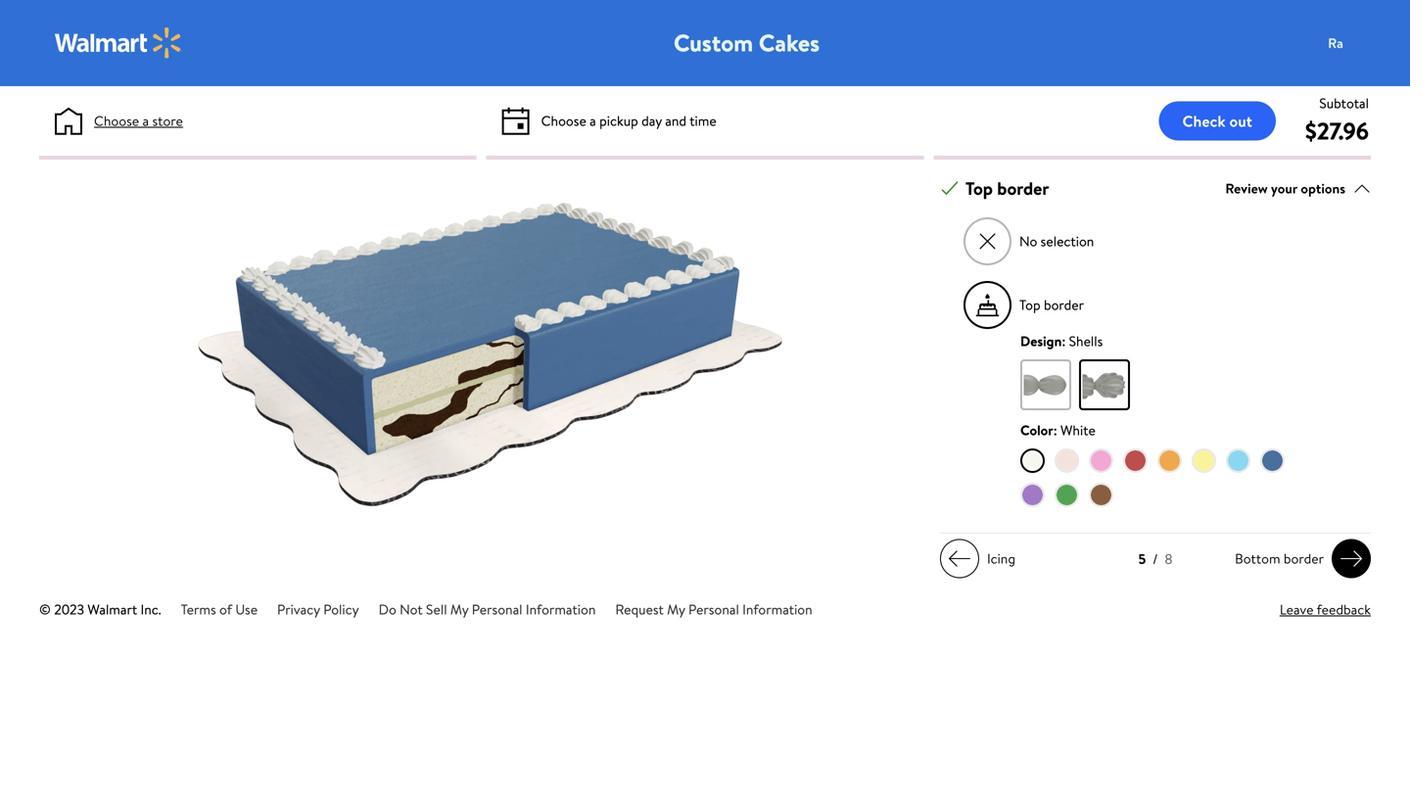 Task type: describe. For each thing, give the bounding box(es) containing it.
feedback
[[1317, 600, 1371, 619]]

privacy policy link
[[277, 600, 359, 619]]

remove image
[[977, 231, 999, 252]]

policy
[[323, 600, 359, 619]]

top for no selection
[[966, 176, 993, 201]]

time
[[690, 111, 717, 130]]

of
[[219, 600, 232, 619]]

your
[[1272, 179, 1298, 198]]

ra button
[[1317, 24, 1395, 63]]

pickup
[[600, 111, 638, 130]]

© 2023 walmart inc.
[[39, 600, 161, 619]]

use
[[235, 600, 258, 619]]

a for pickup
[[590, 111, 596, 130]]

back to walmart.com image
[[55, 27, 182, 59]]

icon for continue arrow image inside icing link
[[948, 547, 972, 571]]

ra
[[1328, 33, 1344, 52]]

design : shells
[[1021, 332, 1103, 351]]

choose for choose a store
[[94, 111, 139, 130]]

border for shells
[[1044, 296, 1084, 315]]

white
[[1061, 421, 1096, 440]]

choose a store link
[[94, 111, 183, 131]]

8
[[1165, 550, 1173, 569]]

privacy
[[277, 600, 320, 619]]

selection
[[1041, 232, 1095, 251]]

out
[[1230, 110, 1253, 132]]

privacy policy
[[277, 600, 359, 619]]

bottom border
[[1235, 549, 1324, 568]]

: for design
[[1062, 332, 1066, 351]]

leave feedback
[[1280, 600, 1371, 619]]

store
[[152, 111, 183, 130]]

review
[[1226, 179, 1268, 198]]

bottom border link
[[1228, 539, 1371, 579]]

shells
[[1069, 332, 1103, 351]]

top border for shells
[[1020, 296, 1084, 315]]

review your options element
[[1226, 178, 1346, 199]]



Task type: locate. For each thing, give the bounding box(es) containing it.
: left shells
[[1062, 332, 1066, 351]]

subtotal $27.96
[[1306, 94, 1369, 147]]

custom
[[674, 26, 753, 59]]

1 horizontal spatial personal
[[689, 600, 739, 619]]

/
[[1153, 550, 1158, 569]]

top border
[[966, 176, 1049, 201], [1020, 296, 1084, 315]]

1 horizontal spatial top
[[1020, 296, 1041, 315]]

top up design
[[1020, 296, 1041, 315]]

choose a pickup day and time
[[541, 111, 717, 130]]

not
[[400, 600, 423, 619]]

0 vertical spatial top
[[966, 176, 993, 201]]

2 vertical spatial border
[[1284, 549, 1324, 568]]

choose
[[94, 111, 139, 130], [541, 111, 587, 130]]

top
[[966, 176, 993, 201], [1020, 296, 1041, 315]]

0 horizontal spatial information
[[526, 600, 596, 619]]

0 horizontal spatial icon for continue arrow image
[[948, 547, 972, 571]]

a left pickup on the left top
[[590, 111, 596, 130]]

©
[[39, 600, 51, 619]]

1 horizontal spatial information
[[743, 600, 813, 619]]

choose left pickup on the left top
[[541, 111, 587, 130]]

2 icon for continue arrow image from the left
[[1340, 547, 1364, 571]]

1 horizontal spatial choose
[[541, 111, 587, 130]]

border
[[998, 176, 1049, 201], [1044, 296, 1084, 315], [1284, 549, 1324, 568]]

choose for choose a pickup day and time
[[541, 111, 587, 130]]

0 horizontal spatial top
[[966, 176, 993, 201]]

check out button
[[1159, 101, 1276, 141]]

personal right request
[[689, 600, 739, 619]]

up arrow image
[[1354, 180, 1371, 198]]

choose a store
[[94, 111, 183, 130]]

icing
[[987, 549, 1016, 568]]

icon for continue arrow image up 'feedback'
[[1340, 547, 1364, 571]]

sell
[[426, 600, 447, 619]]

check
[[1183, 110, 1226, 132]]

do
[[379, 600, 397, 619]]

leave feedback button
[[1280, 600, 1371, 620]]

day
[[642, 111, 662, 130]]

1 vertical spatial border
[[1044, 296, 1084, 315]]

5
[[1139, 550, 1146, 569]]

cakes
[[759, 26, 820, 59]]

1 horizontal spatial my
[[667, 600, 685, 619]]

color
[[1021, 421, 1054, 440]]

color : white
[[1021, 421, 1096, 440]]

icon for continue arrow image left icing
[[948, 547, 972, 571]]

information
[[526, 600, 596, 619], [743, 600, 813, 619]]

check out
[[1183, 110, 1253, 132]]

1 information from the left
[[526, 600, 596, 619]]

ok image
[[941, 180, 959, 198]]

border up no
[[998, 176, 1049, 201]]

walmart
[[88, 600, 137, 619]]

1 vertical spatial top
[[1020, 296, 1041, 315]]

0 horizontal spatial personal
[[472, 600, 523, 619]]

2 choose from the left
[[541, 111, 587, 130]]

2 a from the left
[[590, 111, 596, 130]]

: left white
[[1054, 421, 1058, 440]]

1 personal from the left
[[472, 600, 523, 619]]

top border for no selection
[[966, 176, 1049, 201]]

: for color
[[1054, 421, 1058, 440]]

do not sell my personal information link
[[379, 600, 596, 619]]

2 personal from the left
[[689, 600, 739, 619]]

custom cakes
[[674, 26, 820, 59]]

options
[[1301, 179, 1346, 198]]

inc.
[[141, 600, 161, 619]]

my right sell
[[451, 600, 469, 619]]

a left the store
[[143, 111, 149, 130]]

5 / 8
[[1139, 550, 1173, 569]]

my
[[451, 600, 469, 619], [667, 600, 685, 619]]

1 choose from the left
[[94, 111, 139, 130]]

2 my from the left
[[667, 600, 685, 619]]

request my personal information link
[[616, 600, 813, 619]]

0 vertical spatial :
[[1062, 332, 1066, 351]]

icon for continue arrow image
[[948, 547, 972, 571], [1340, 547, 1364, 571]]

icing link
[[940, 539, 1024, 579]]

1 my from the left
[[451, 600, 469, 619]]

no
[[1020, 232, 1038, 251]]

top border up remove image
[[966, 176, 1049, 201]]

top right ok icon
[[966, 176, 993, 201]]

:
[[1062, 332, 1066, 351], [1054, 421, 1058, 440]]

terms of use
[[181, 600, 258, 619]]

0 horizontal spatial my
[[451, 600, 469, 619]]

choose left the store
[[94, 111, 139, 130]]

top for shells
[[1020, 296, 1041, 315]]

my right request
[[667, 600, 685, 619]]

subtotal
[[1320, 94, 1369, 113]]

review your options link
[[1226, 176, 1371, 202]]

no selection
[[1020, 232, 1095, 251]]

1 vertical spatial :
[[1054, 421, 1058, 440]]

0 horizontal spatial a
[[143, 111, 149, 130]]

request
[[616, 600, 664, 619]]

bottom
[[1235, 549, 1281, 568]]

icon for continue arrow image inside bottom border link
[[1340, 547, 1364, 571]]

0 horizontal spatial choose
[[94, 111, 139, 130]]

terms
[[181, 600, 216, 619]]

do not sell my personal information
[[379, 600, 596, 619]]

2023
[[54, 600, 84, 619]]

1 icon for continue arrow image from the left
[[948, 547, 972, 571]]

a
[[143, 111, 149, 130], [590, 111, 596, 130]]

1 vertical spatial top border
[[1020, 296, 1084, 315]]

design
[[1021, 332, 1062, 351]]

0 vertical spatial top border
[[966, 176, 1049, 201]]

1 horizontal spatial :
[[1062, 332, 1066, 351]]

top border up 'design : shells'
[[1020, 296, 1084, 315]]

terms of use link
[[181, 600, 258, 619]]

request my personal information
[[616, 600, 813, 619]]

a for store
[[143, 111, 149, 130]]

review your options
[[1226, 179, 1346, 198]]

2 information from the left
[[743, 600, 813, 619]]

border up 'design : shells'
[[1044, 296, 1084, 315]]

border right bottom
[[1284, 549, 1324, 568]]

1 horizontal spatial a
[[590, 111, 596, 130]]

personal
[[472, 600, 523, 619], [689, 600, 739, 619]]

1 a from the left
[[143, 111, 149, 130]]

$27.96
[[1306, 115, 1369, 147]]

0 vertical spatial border
[[998, 176, 1049, 201]]

1 horizontal spatial icon for continue arrow image
[[1340, 547, 1364, 571]]

and
[[665, 111, 687, 130]]

leave
[[1280, 600, 1314, 619]]

border for no selection
[[998, 176, 1049, 201]]

personal right sell
[[472, 600, 523, 619]]

0 horizontal spatial :
[[1054, 421, 1058, 440]]



Task type: vqa. For each thing, say whether or not it's contained in the screenshot.
back to walmart.com image
yes



